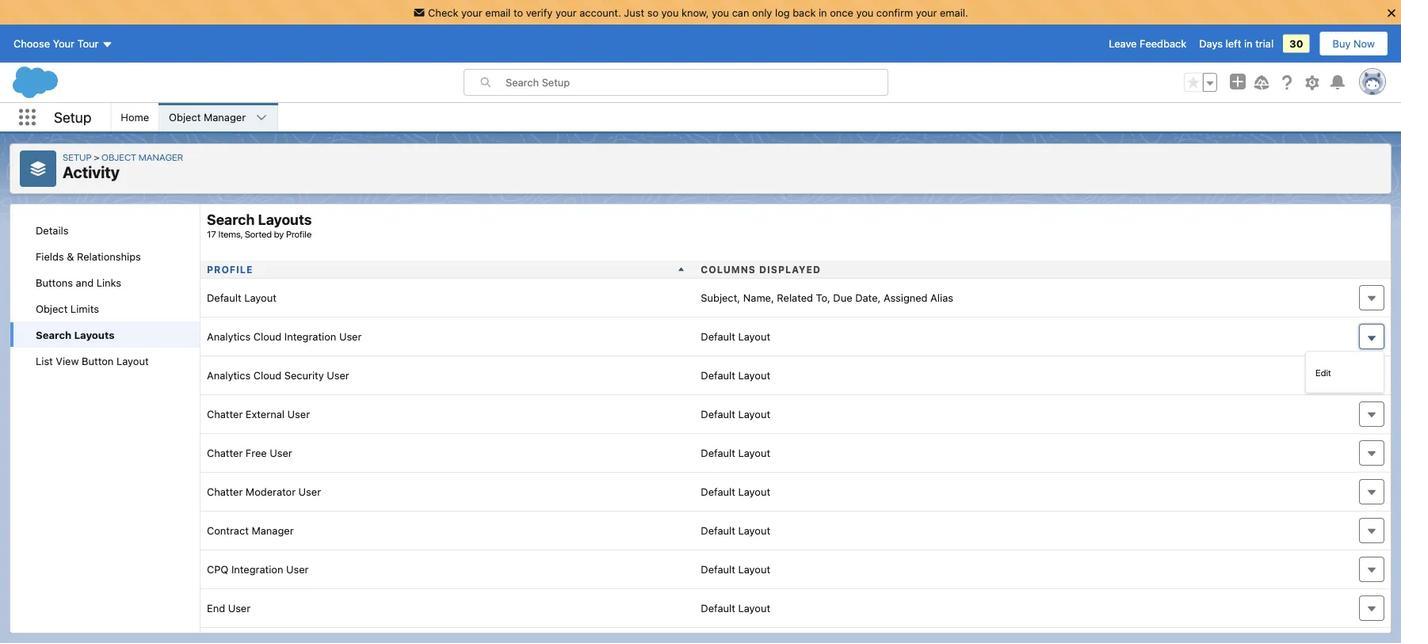 Task type: vqa. For each thing, say whether or not it's contained in the screenshot.
objects at the top of page
no



Task type: describe. For each thing, give the bounding box(es) containing it.
search layouts link
[[10, 322, 200, 348]]

object for object limits link at left
[[36, 303, 68, 315]]

check your email to verify your account. just so you know, you can only log back in once you confirm your email.
[[428, 6, 968, 18]]

1 vertical spatial object manager
[[102, 151, 183, 162]]

default for analytics cloud integration user
[[701, 331, 735, 343]]

default for chatter external user
[[701, 409, 735, 420]]

just
[[624, 6, 644, 18]]

default layout for contract manager
[[701, 525, 770, 537]]

once
[[830, 6, 853, 18]]

check
[[428, 6, 458, 18]]

verify
[[526, 6, 553, 18]]

chatter for chatter moderator user
[[207, 486, 243, 498]]

profile inside search layouts 17 items, sorted by profile
[[286, 229, 312, 240]]

contract
[[207, 525, 249, 537]]

email
[[485, 6, 511, 18]]

0 vertical spatial object manager
[[169, 111, 246, 123]]

end
[[207, 603, 225, 615]]

layouts for search layouts
[[74, 329, 114, 341]]

1 you from the left
[[661, 6, 679, 18]]

to,
[[816, 292, 830, 304]]

buy
[[1333, 38, 1351, 50]]

displayed
[[759, 264, 821, 275]]

1 vertical spatial setup
[[63, 151, 92, 162]]

feedback
[[1140, 38, 1187, 50]]

choose your tour
[[13, 38, 99, 50]]

1 vertical spatial object manager link
[[102, 151, 183, 162]]

search for search layouts 17 items, sorted by profile
[[207, 211, 255, 228]]

external
[[246, 409, 285, 420]]

default for end user
[[701, 603, 735, 615]]

back
[[793, 6, 816, 18]]

layout for contract manager
[[738, 525, 770, 537]]

cloud for security
[[253, 370, 282, 382]]

actions element
[[1279, 261, 1391, 279]]

list view button layout link
[[10, 348, 200, 374]]

layout for analytics cloud integration user
[[738, 331, 770, 343]]

leave feedback
[[1109, 38, 1187, 50]]

setup link
[[63, 151, 102, 162]]

1 horizontal spatial manager
[[204, 111, 246, 123]]

analytics cloud security user
[[207, 370, 349, 382]]

layouts for search layouts 17 items, sorted by profile
[[258, 211, 312, 228]]

default layout for chatter moderator user
[[701, 486, 770, 498]]

3 your from the left
[[916, 6, 937, 18]]

confirm
[[876, 6, 913, 18]]

button
[[82, 355, 114, 367]]

0 horizontal spatial in
[[819, 6, 827, 18]]

home
[[121, 111, 149, 123]]

2 you from the left
[[712, 6, 729, 18]]

cpq
[[207, 564, 229, 576]]

sorted
[[245, 229, 272, 240]]

assigned
[[884, 292, 928, 304]]

links
[[96, 277, 121, 288]]

account.
[[580, 6, 621, 18]]

moderator
[[246, 486, 296, 498]]

buy now button
[[1319, 31, 1389, 56]]

analytics for analytics cloud security user
[[207, 370, 251, 382]]

and
[[76, 277, 94, 288]]

columns displayed
[[701, 264, 821, 275]]

list
[[36, 355, 53, 367]]

subject,
[[701, 292, 740, 304]]

layout for chatter external user
[[738, 409, 770, 420]]

view
[[56, 355, 79, 367]]

object limits link
[[10, 296, 200, 322]]

choose your tour button
[[13, 31, 114, 56]]

items,
[[218, 229, 243, 240]]

home link
[[111, 103, 159, 132]]

fields
[[36, 250, 64, 262]]

now
[[1354, 38, 1375, 50]]

free
[[246, 447, 267, 459]]

default for chatter free user
[[701, 447, 735, 459]]

alias
[[931, 292, 953, 304]]

object for object manager link to the bottom
[[102, 151, 136, 162]]

details link
[[10, 217, 200, 243]]

days
[[1199, 38, 1223, 50]]

chatter external user
[[207, 409, 310, 420]]

leave feedback link
[[1109, 38, 1187, 50]]

trial
[[1256, 38, 1274, 50]]

columns
[[701, 264, 756, 275]]

subject, name, related to, due date, assigned alias
[[701, 292, 953, 304]]

default for analytics cloud security user
[[701, 370, 735, 382]]

so
[[647, 6, 659, 18]]



Task type: locate. For each thing, give the bounding box(es) containing it.
1 cloud from the top
[[253, 331, 282, 343]]

0 horizontal spatial object
[[36, 303, 68, 315]]

0 vertical spatial layouts
[[258, 211, 312, 228]]

0 vertical spatial analytics
[[207, 331, 251, 343]]

0 horizontal spatial search
[[36, 329, 71, 341]]

layout for analytics cloud security user
[[738, 370, 770, 382]]

relationships
[[77, 250, 141, 262]]

0 vertical spatial search
[[207, 211, 255, 228]]

0 vertical spatial cloud
[[253, 331, 282, 343]]

buttons
[[36, 277, 73, 288]]

default for cpq integration user
[[701, 564, 735, 576]]

object
[[169, 111, 201, 123], [102, 151, 136, 162], [36, 303, 68, 315]]

0 vertical spatial object
[[169, 111, 201, 123]]

search inside search layouts 17 items, sorted by profile
[[207, 211, 255, 228]]

1 your from the left
[[461, 6, 482, 18]]

analytics cloud integration user
[[207, 331, 362, 343]]

2 your from the left
[[556, 6, 577, 18]]

2 cloud from the top
[[253, 370, 282, 382]]

days left in trial
[[1199, 38, 1274, 50]]

to
[[514, 6, 523, 18]]

1 analytics from the top
[[207, 331, 251, 343]]

you right once
[[856, 6, 874, 18]]

2 vertical spatial chatter
[[207, 486, 243, 498]]

group
[[1184, 73, 1217, 92]]

1 horizontal spatial you
[[712, 6, 729, 18]]

your
[[461, 6, 482, 18], [556, 6, 577, 18], [916, 6, 937, 18]]

1 horizontal spatial profile
[[286, 229, 312, 240]]

date,
[[855, 292, 881, 304]]

log
[[775, 6, 790, 18]]

details
[[36, 224, 69, 236]]

layouts up list view button layout
[[74, 329, 114, 341]]

layouts inside search layouts 17 items, sorted by profile
[[258, 211, 312, 228]]

user
[[339, 331, 362, 343], [327, 370, 349, 382], [287, 409, 310, 420], [270, 447, 292, 459], [299, 486, 321, 498], [286, 564, 309, 576], [228, 603, 251, 615]]

security
[[284, 370, 324, 382]]

0 horizontal spatial manager
[[138, 151, 183, 162]]

layout for end user
[[738, 603, 770, 615]]

0 vertical spatial manager
[[204, 111, 246, 123]]

tab list
[[10, 217, 200, 374]]

setup up setup link
[[54, 109, 91, 126]]

your
[[53, 38, 75, 50]]

0 vertical spatial chatter
[[207, 409, 243, 420]]

default layout for end user
[[701, 603, 770, 615]]

default layout for analytics cloud integration user
[[701, 331, 770, 343]]

in right 'back'
[[819, 6, 827, 18]]

object right home
[[169, 111, 201, 123]]

object manager
[[169, 111, 246, 123], [102, 151, 183, 162]]

0 vertical spatial integration
[[284, 331, 336, 343]]

30
[[1290, 38, 1303, 50]]

analytics up chatter external user
[[207, 370, 251, 382]]

chatter
[[207, 409, 243, 420], [207, 447, 243, 459], [207, 486, 243, 498]]

2 horizontal spatial you
[[856, 6, 874, 18]]

default layout for chatter external user
[[701, 409, 770, 420]]

0 vertical spatial profile
[[286, 229, 312, 240]]

1 vertical spatial search
[[36, 329, 71, 341]]

object manager link down home link at the left
[[102, 151, 183, 162]]

1 horizontal spatial integration
[[284, 331, 336, 343]]

layout for chatter free user
[[738, 447, 770, 459]]

setup
[[54, 109, 91, 126], [63, 151, 92, 162]]

layout for cpq integration user
[[738, 564, 770, 576]]

know,
[[682, 6, 709, 18]]

1 horizontal spatial layouts
[[258, 211, 312, 228]]

3 you from the left
[[856, 6, 874, 18]]

by
[[274, 229, 284, 240]]

integration up security at bottom left
[[284, 331, 336, 343]]

you left can
[[712, 6, 729, 18]]

can
[[732, 6, 749, 18]]

columns displayed element
[[695, 261, 1279, 279]]

2 analytics from the top
[[207, 370, 251, 382]]

layouts
[[258, 211, 312, 228], [74, 329, 114, 341]]

contract manager
[[207, 525, 294, 537]]

cloud
[[253, 331, 282, 343], [253, 370, 282, 382]]

1 vertical spatial manager
[[138, 151, 183, 162]]

cloud up analytics cloud security user
[[253, 331, 282, 343]]

layouts up the by
[[258, 211, 312, 228]]

1 vertical spatial analytics
[[207, 370, 251, 382]]

chatter left the external
[[207, 409, 243, 420]]

2 horizontal spatial object
[[169, 111, 201, 123]]

object inside tab list
[[36, 303, 68, 315]]

0 vertical spatial in
[[819, 6, 827, 18]]

0 vertical spatial object manager link
[[159, 103, 255, 132]]

chatter moderator user
[[207, 486, 321, 498]]

cloud left security at bottom left
[[253, 370, 282, 382]]

1 vertical spatial profile
[[207, 264, 253, 275]]

related
[[777, 292, 813, 304]]

setup up activity
[[63, 151, 92, 162]]

your left "email"
[[461, 6, 482, 18]]

limits
[[70, 303, 99, 315]]

your left email.
[[916, 6, 937, 18]]

search layouts 17 items, sorted by profile
[[207, 211, 312, 240]]

cloud for integration
[[253, 331, 282, 343]]

name,
[[743, 292, 774, 304]]

left
[[1226, 38, 1241, 50]]

chatter free user
[[207, 447, 292, 459]]

&
[[67, 250, 74, 262]]

chatter up contract
[[207, 486, 243, 498]]

2 vertical spatial manager
[[252, 525, 294, 537]]

0 vertical spatial setup
[[54, 109, 91, 126]]

tab list containing details
[[10, 217, 200, 374]]

edit link
[[1306, 358, 1384, 386]]

object up activity
[[102, 151, 136, 162]]

1 chatter from the top
[[207, 409, 243, 420]]

analytics
[[207, 331, 251, 343], [207, 370, 251, 382]]

2 vertical spatial object
[[36, 303, 68, 315]]

chatter for chatter external user
[[207, 409, 243, 420]]

default layout for analytics cloud security user
[[701, 370, 770, 382]]

object manager link right home
[[159, 103, 255, 132]]

profile link
[[207, 264, 253, 275]]

chatter for chatter free user
[[207, 447, 243, 459]]

list view button layout
[[36, 355, 149, 367]]

1 vertical spatial integration
[[231, 564, 283, 576]]

only
[[752, 6, 772, 18]]

17
[[207, 229, 216, 240]]

search up the list
[[36, 329, 71, 341]]

1 vertical spatial chatter
[[207, 447, 243, 459]]

object limits
[[36, 303, 99, 315]]

Search Setup text field
[[506, 70, 888, 95]]

due
[[833, 292, 852, 304]]

you
[[661, 6, 679, 18], [712, 6, 729, 18], [856, 6, 874, 18]]

manager
[[204, 111, 246, 123], [138, 151, 183, 162], [252, 525, 294, 537]]

0 horizontal spatial integration
[[231, 564, 283, 576]]

your right verify
[[556, 6, 577, 18]]

2 chatter from the top
[[207, 447, 243, 459]]

search layouts
[[36, 329, 114, 341]]

analytics up analytics cloud security user
[[207, 331, 251, 343]]

search up items,
[[207, 211, 255, 228]]

2 horizontal spatial manager
[[252, 525, 294, 537]]

layout
[[244, 292, 276, 304], [738, 331, 770, 343], [116, 355, 149, 367], [738, 370, 770, 382], [738, 409, 770, 420], [738, 447, 770, 459], [738, 486, 770, 498], [738, 525, 770, 537], [738, 564, 770, 576], [738, 603, 770, 615]]

0 horizontal spatial layouts
[[74, 329, 114, 341]]

3 chatter from the top
[[207, 486, 243, 498]]

1 horizontal spatial search
[[207, 211, 255, 228]]

integration down contract manager
[[231, 564, 283, 576]]

object down buttons
[[36, 303, 68, 315]]

default for chatter moderator user
[[701, 486, 735, 498]]

object manager down home link at the left
[[102, 151, 183, 162]]

activity
[[63, 163, 120, 181]]

profile right the by
[[286, 229, 312, 240]]

buttons and links
[[36, 277, 121, 288]]

profile
[[286, 229, 312, 240], [207, 264, 253, 275]]

analytics for analytics cloud integration user
[[207, 331, 251, 343]]

email.
[[940, 6, 968, 18]]

1 horizontal spatial your
[[556, 6, 577, 18]]

fields & relationships
[[36, 250, 141, 262]]

tour
[[77, 38, 99, 50]]

0 horizontal spatial you
[[661, 6, 679, 18]]

buy now
[[1333, 38, 1375, 50]]

1 horizontal spatial object
[[102, 151, 136, 162]]

default layout for chatter free user
[[701, 447, 770, 459]]

2 horizontal spatial your
[[916, 6, 937, 18]]

1 vertical spatial object
[[102, 151, 136, 162]]

layout for chatter moderator user
[[738, 486, 770, 498]]

end user
[[207, 603, 251, 615]]

search
[[207, 211, 255, 228], [36, 329, 71, 341]]

1 vertical spatial in
[[1244, 38, 1253, 50]]

profile down items,
[[207, 264, 253, 275]]

fields & relationships link
[[10, 243, 200, 269]]

leave
[[1109, 38, 1137, 50]]

1 horizontal spatial in
[[1244, 38, 1253, 50]]

1 vertical spatial layouts
[[74, 329, 114, 341]]

cpq integration user
[[207, 564, 309, 576]]

chatter left free
[[207, 447, 243, 459]]

in right left
[[1244, 38, 1253, 50]]

choose
[[13, 38, 50, 50]]

buttons and links link
[[10, 269, 200, 296]]

you right so
[[661, 6, 679, 18]]

default for contract manager
[[701, 525, 735, 537]]

1 vertical spatial cloud
[[253, 370, 282, 382]]

search for search layouts
[[36, 329, 71, 341]]

default layout for cpq integration user
[[701, 564, 770, 576]]

0 horizontal spatial your
[[461, 6, 482, 18]]

edit
[[1316, 367, 1331, 378]]

object manager right home
[[169, 111, 246, 123]]

object manager link
[[159, 103, 255, 132], [102, 151, 183, 162]]

in
[[819, 6, 827, 18], [1244, 38, 1253, 50]]

0 horizontal spatial profile
[[207, 264, 253, 275]]



